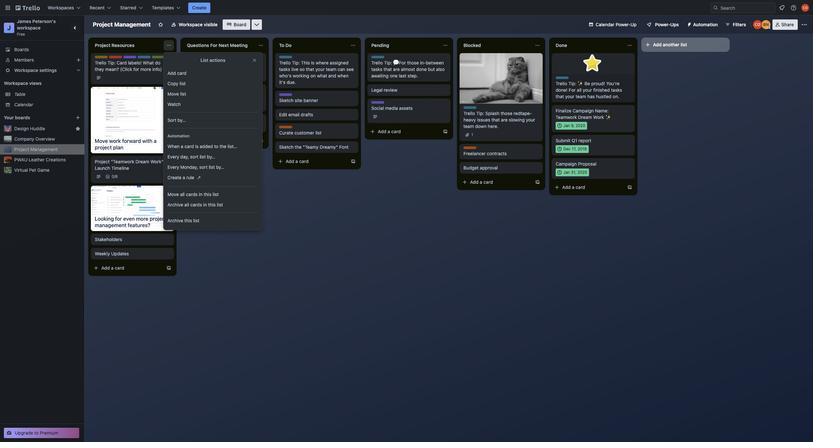 Task type: vqa. For each thing, say whether or not it's contained in the screenshot.
2020 associated with Campaign
yes



Task type: describe. For each thing, give the bounding box(es) containing it.
your down 🌊slide
[[215, 67, 224, 72]]

card for to do
[[299, 159, 309, 164]]

dreamy"
[[320, 144, 338, 150]]

monday,
[[180, 165, 198, 170]]

a for done
[[572, 185, 575, 190]]

tip for trello tip: this is where assigned tasks live so that your team can see who's working on what and when it's due.
[[291, 56, 297, 61]]

virtual pet game link
[[14, 167, 81, 174]]

drafts
[[301, 112, 313, 118]]

primary element
[[0, 0, 813, 16]]

sketch the "teamy dreamy" font link
[[279, 144, 355, 151]]

edit email drafts
[[279, 112, 313, 118]]

every for every day, sort list by…
[[168, 154, 179, 160]]

add a card button for done
[[552, 182, 625, 193]]

cards for archive
[[190, 202, 202, 208]]

add a card for project resources
[[101, 265, 124, 271]]

automation inside button
[[693, 22, 718, 27]]

priority design team
[[109, 56, 148, 61]]

card for project resources
[[115, 265, 124, 271]]

another
[[663, 42, 680, 47]]

color: sky, title: "trello tip" element for trello tip: 🌊slide your q's into this handy list so your team keeps on flowing.
[[187, 56, 204, 61]]

to for access
[[233, 117, 237, 123]]

Jan 31, 2020 checkbox
[[556, 169, 589, 177]]

flowing.
[[187, 73, 203, 79]]

company
[[14, 136, 34, 142]]

2 sketch from the top
[[279, 144, 294, 150]]

list inside archive all cards in this list link
[[217, 202, 223, 208]]

down
[[475, 124, 487, 129]]

for inside text box
[[210, 43, 218, 48]]

forward
[[122, 138, 141, 144]]

show menu image
[[801, 21, 808, 28]]

work
[[109, 138, 121, 144]]

archive all cards in this list link
[[164, 200, 262, 210]]

starred icon image
[[75, 126, 81, 132]]

✨ inside trello tip trello tip: ✨ be proud! you're done! for all your finished tasks that your team has hustled on.
[[578, 81, 584, 86]]

project management link
[[14, 146, 81, 153]]

list inside copy list link
[[180, 81, 186, 86]]

budget approval
[[464, 165, 498, 171]]

a left rule
[[183, 175, 185, 181]]

add for pending
[[378, 129, 387, 134]]

finalize campaign name: teamwork dream work ✨
[[556, 108, 611, 120]]

add left another
[[653, 42, 662, 47]]

legal review link
[[371, 87, 447, 94]]

get
[[209, 117, 216, 123]]

power-ups
[[655, 22, 679, 27]]

proud!
[[592, 81, 605, 86]]

jan 9, 2020
[[564, 123, 585, 128]]

tasks for that
[[371, 67, 383, 72]]

trello tip: 💬for those in-between tasks that are almost done but also awaiting one last step. link
[[371, 60, 447, 79]]

1 vertical spatial automation
[[168, 134, 190, 139]]

workspace for workspace views
[[4, 81, 28, 86]]

project inside board name text box
[[93, 21, 113, 28]]

awaiting
[[371, 73, 389, 79]]

add a card button for pending
[[368, 127, 440, 137]]

what
[[143, 60, 154, 66]]

for inside trello tip trello tip: ✨ be proud! you're done! for all your finished tasks that your team has hustled on.
[[569, 87, 576, 93]]

submit
[[556, 138, 571, 144]]

campaign proposal
[[556, 161, 597, 167]]

star or unstar board image
[[158, 22, 163, 27]]

design team social media assets
[[371, 101, 413, 111]]

creations
[[46, 157, 66, 163]]

31,
[[571, 170, 577, 175]]

9,
[[571, 123, 575, 128]]

customize views image
[[254, 21, 260, 28]]

color: purple, title: "design team" element for social media assets
[[371, 101, 396, 106]]

list inside "move all cards in this list" link
[[213, 192, 219, 197]]

add a card for questions for next meeting
[[194, 138, 217, 144]]

starred button
[[116, 3, 147, 13]]

jan for campaign
[[564, 170, 570, 175]]

all for archive all cards in this list
[[184, 202, 189, 208]]

can inside how can i get access to the super secret document?
[[198, 117, 205, 123]]

premium
[[40, 431, 58, 436]]

ups
[[671, 22, 679, 27]]

color: sky, title: "trello tip" element for trello tip: splash those redtape- heavy issues that are slowing your team down here.
[[464, 106, 481, 111]]

Pending text field
[[368, 40, 439, 51]]

work
[[593, 115, 604, 120]]

freelancer
[[464, 151, 486, 156]]

star image
[[582, 53, 603, 74]]

trello tip: this is where assigned tasks live so that your team can see who's working on what and when it's due. link
[[279, 60, 355, 86]]

james peterson's workspace free
[[17, 19, 57, 37]]

a for pending
[[388, 129, 390, 134]]

this up archive all cards in this list link
[[204, 192, 211, 197]]

workspace settings button
[[0, 65, 84, 76]]

hustled
[[596, 94, 612, 99]]

table
[[14, 92, 25, 97]]

design for design team social media assets
[[371, 101, 384, 106]]

project for project "teamwork dream work" launch timeline link
[[95, 159, 110, 165]]

boards link
[[0, 44, 84, 55]]

share button
[[773, 19, 798, 30]]

rule
[[186, 175, 194, 181]]

tasks for live
[[279, 67, 290, 72]]

Project Resources text field
[[91, 40, 162, 51]]

meeting
[[230, 43, 248, 48]]

color: yellow, title: "copy request" element
[[95, 56, 108, 58]]

sketch site banner link
[[279, 97, 355, 104]]

jan 31, 2020
[[564, 170, 587, 175]]

working
[[293, 73, 309, 79]]

project for project management link
[[14, 147, 29, 152]]

workspaces
[[48, 5, 74, 10]]

1 power- from the left
[[616, 22, 631, 27]]

move work forward with a project plan
[[95, 138, 157, 151]]

those for almost
[[407, 60, 419, 66]]

move all cards in this list link
[[164, 190, 262, 200]]

workspace for workspace settings
[[14, 68, 38, 73]]

color: sky, title: "trello tip" element for trello tip: this is where assigned tasks live so that your team can see who's working on what and when it's due.
[[279, 56, 297, 61]]

team for where
[[326, 67, 336, 72]]

your down be
[[583, 87, 592, 93]]

this down "move all cards in this list" link
[[208, 202, 216, 208]]

where
[[316, 60, 329, 66]]

in for archive all cards in this list
[[203, 202, 207, 208]]

tip: for trello tip: ✨ be proud! you're done! for all your finished tasks that your team has hustled on.
[[569, 81, 577, 86]]

tip for trello tip: ✨ be proud! you're done! for all your finished tasks that your team has hustled on.
[[567, 77, 573, 81]]

campaign proposal link
[[556, 161, 631, 168]]

board link
[[223, 19, 250, 30]]

j link
[[4, 23, 14, 33]]

dream inside finalize campaign name: teamwork dream work ✨
[[578, 115, 592, 120]]

the for list…
[[220, 144, 226, 149]]

how can i get access to the super secret document? link
[[187, 117, 262, 130]]

freelancer contracts link
[[464, 151, 539, 157]]

card for done
[[576, 185, 585, 190]]

design huddle link
[[14, 126, 73, 132]]

workspace visible
[[179, 22, 218, 27]]

on inside "trello tip trello tip: 🌊slide your q's into this handy list so your team keeps on flowing."
[[251, 67, 256, 72]]

1 horizontal spatial christina overa (christinaovera) image
[[802, 4, 809, 12]]

almost
[[401, 67, 415, 72]]

color: sky, title: "trello tip" element for trello tip: ✨ be proud! you're done! for all your finished tasks that your team has hustled on.
[[556, 77, 573, 81]]

your left q's
[[226, 60, 236, 66]]

add a card button for project resources
[[91, 263, 164, 274]]

0 notifications image
[[778, 4, 786, 12]]

boards
[[15, 115, 30, 120]]

trello tip trello tip: splash those redtape- heavy issues that are slowing your team down here.
[[464, 106, 535, 129]]

name:
[[595, 108, 609, 114]]

add for project resources
[[101, 265, 110, 271]]

game
[[37, 168, 50, 173]]

in-
[[420, 60, 426, 66]]

power- inside button
[[655, 22, 671, 27]]

leather
[[29, 157, 45, 163]]

starred
[[120, 5, 136, 10]]

stakeholders
[[95, 237, 122, 242]]

access
[[217, 117, 232, 123]]

copy
[[168, 81, 178, 86]]

freelancer contracts
[[464, 151, 507, 156]]

add a card for done
[[562, 185, 585, 190]]

workspace visible button
[[167, 19, 221, 30]]

calendar power-up link
[[585, 19, 641, 30]]

add board image
[[75, 115, 81, 120]]

more inside the looking for even more project management features?
[[136, 216, 148, 222]]

create from template… image for campaign proposal
[[627, 185, 633, 190]]

card up the every day, sort list by…
[[185, 144, 194, 149]]

tip: for trello tip: 💬for those in-between tasks that are almost done but also awaiting one last step.
[[384, 60, 392, 66]]

approval
[[480, 165, 498, 171]]

so inside "trello tip trello tip: 🌊slide your q's into this handy list so your team keeps on flowing."
[[208, 67, 213, 72]]

tasks inside trello tip trello tip: ✨ be proud! you're done! for all your finished tasks that your team has hustled on.
[[611, 87, 622, 93]]

search image
[[713, 5, 719, 10]]

card for blocked
[[484, 180, 493, 185]]

0 horizontal spatial project management
[[14, 147, 58, 152]]

sm image
[[684, 19, 693, 29]]

assigned
[[330, 60, 349, 66]]

list inside add another list button
[[681, 42, 687, 47]]

sort for day,
[[190, 154, 198, 160]]

2020 for proposal
[[578, 170, 587, 175]]

by… for day,
[[207, 154, 215, 160]]

redtape-
[[514, 111, 532, 116]]

filters
[[733, 22, 746, 27]]

plan
[[113, 145, 123, 151]]

every for every monday, sort list by…
[[168, 165, 179, 170]]

this down archive all cards in this list
[[184, 218, 192, 224]]

1 vertical spatial management
[[30, 147, 58, 152]]

create from template… image for looking for even more project management features?
[[166, 266, 171, 271]]

campaign inside finalize campaign name: teamwork dream work ✨
[[573, 108, 594, 114]]

Board name text field
[[90, 19, 154, 30]]

in for move all cards in this list
[[199, 192, 203, 197]]

add for to do
[[286, 159, 294, 164]]

team for q's
[[225, 67, 236, 72]]

team inside trello tip trello tip: ✨ be proud! you're done! for all your finished tasks that your team has hustled on.
[[576, 94, 586, 99]]

email
[[289, 112, 300, 118]]

0 horizontal spatial by…
[[178, 118, 186, 123]]

archive for archive all cards in this list
[[168, 202, 183, 208]]

your inside "trello tip trello tip: this is where assigned tasks live so that your team can see who's working on what and when it's due."
[[316, 67, 325, 72]]

looking for even more project management features?
[[95, 216, 167, 228]]

curate customer list link
[[279, 130, 355, 136]]

contracts
[[487, 151, 507, 156]]

2 horizontal spatial the
[[295, 144, 302, 150]]

trello tip: 🌊slide your q's into this handy list so your team keeps on flowing. link
[[187, 60, 262, 79]]

a for project resources
[[111, 265, 114, 271]]

project inside the looking for even more project management features?
[[150, 216, 167, 222]]

add for blocked
[[470, 180, 479, 185]]



Task type: locate. For each thing, give the bounding box(es) containing it.
1 horizontal spatial on
[[311, 73, 316, 79]]

share
[[782, 22, 794, 27]]

2 horizontal spatial to
[[233, 117, 237, 123]]

project management up leather
[[14, 147, 58, 152]]

0 vertical spatial jan
[[564, 123, 570, 128]]

card up copy list
[[177, 70, 186, 76]]

0 vertical spatial calendar
[[596, 22, 615, 27]]

1 vertical spatial for
[[115, 216, 122, 222]]

0 vertical spatial to
[[233, 117, 237, 123]]

create left rule
[[168, 175, 181, 181]]

team inside trello tip trello tip: splash those redtape- heavy issues that are slowing your team down here.
[[464, 124, 474, 129]]

your down redtape-
[[526, 117, 535, 123]]

tip: inside trello tip trello tip: splash those redtape- heavy issues that are slowing your team down here.
[[476, 111, 484, 116]]

stakeholders link
[[95, 237, 170, 243]]

add down weekly
[[101, 265, 110, 271]]

team left has at the top right of page
[[576, 94, 586, 99]]

archive this list link
[[164, 216, 262, 226]]

all inside trello tip trello tip: ✨ be proud! you're done! for all your finished tasks that your team has hustled on.
[[577, 87, 582, 93]]

add a card for pending
[[378, 129, 401, 134]]

is inside "trello tip trello tip: this is where assigned tasks live so that your team can see who's working on what and when it's due."
[[311, 60, 315, 66]]

add a card down weekly updates
[[101, 265, 124, 271]]

0 horizontal spatial are
[[393, 67, 400, 72]]

management
[[95, 223, 126, 228]]

color: sky, title: "trello tip" element
[[138, 56, 155, 61], [187, 56, 204, 61], [279, 56, 297, 61], [371, 56, 389, 61], [556, 77, 573, 81], [464, 106, 481, 111]]

create from template… image for working
[[351, 159, 356, 164]]

calendar link
[[14, 102, 81, 108]]

0 vertical spatial all
[[577, 87, 582, 93]]

dream
[[578, 115, 592, 120], [136, 159, 149, 165]]

trello
[[138, 56, 148, 61], [187, 56, 197, 61], [279, 56, 290, 61], [371, 56, 382, 61], [95, 60, 106, 66], [187, 60, 199, 66], [279, 60, 291, 66], [371, 60, 383, 66], [556, 77, 566, 81], [556, 81, 567, 86], [464, 106, 474, 111], [464, 111, 475, 116]]

1 vertical spatial christina overa (christinaovera) image
[[753, 20, 762, 29]]

james peterson's workspace link
[[17, 19, 57, 31]]

Search field
[[711, 3, 776, 13]]

add a card button down document?
[[183, 136, 256, 146]]

add down jan 31, 2020 checkbox
[[562, 185, 571, 190]]

1 jan from the top
[[564, 123, 570, 128]]

2 vertical spatial workspace
[[4, 81, 28, 86]]

a down weekly updates
[[111, 265, 114, 271]]

virtual
[[14, 168, 28, 173]]

who's
[[279, 73, 292, 79]]

project up the features?
[[150, 216, 167, 222]]

2020 inside jan 9, 2020 option
[[576, 123, 585, 128]]

1 vertical spatial campaign
[[556, 161, 577, 167]]

color: orange, title: "one more step" element for freelancer
[[464, 147, 477, 149]]

resources
[[112, 43, 135, 48]]

watch
[[168, 102, 181, 107]]

1 so from the left
[[208, 67, 213, 72]]

automation down search icon
[[693, 22, 718, 27]]

back to home image
[[16, 3, 40, 13]]

17,
[[572, 147, 577, 152]]

so down 🌊slide
[[208, 67, 213, 72]]

that inside trello tip trello tip: ✨ be proud! you're done! for all your finished tasks that your team has hustled on.
[[556, 94, 564, 99]]

sort for monday,
[[199, 165, 208, 170]]

2 horizontal spatial by…
[[216, 165, 225, 170]]

campaign
[[573, 108, 594, 114], [556, 161, 577, 167]]

0 vertical spatial color: orange, title: "one more step" element
[[279, 126, 292, 129]]

dream inside the 'project "teamwork dream work" launch timeline'
[[136, 159, 149, 165]]

1 vertical spatial workspace
[[14, 68, 38, 73]]

1 vertical spatial ✨
[[606, 115, 611, 120]]

0 vertical spatial more
[[140, 67, 151, 72]]

by… down every day, sort list by… link
[[216, 165, 225, 170]]

live
[[292, 67, 299, 72]]

management
[[114, 21, 151, 28], [30, 147, 58, 152]]

team inside "trello tip trello tip: 🌊slide your q's into this handy list so your team keeps on flowing."
[[225, 67, 236, 72]]

your
[[226, 60, 236, 66], [215, 67, 224, 72], [316, 67, 325, 72], [583, 87, 592, 93], [565, 94, 575, 99], [526, 117, 535, 123]]

trello tip trello tip: 🌊slide your q's into this handy list so your team keeps on flowing.
[[187, 56, 262, 79]]

0 vertical spatial automation
[[693, 22, 718, 27]]

for up management
[[115, 216, 122, 222]]

card down "teamy
[[299, 159, 309, 164]]

create for create
[[192, 5, 207, 10]]

for inside the looking for even more project management features?
[[115, 216, 122, 222]]

1 vertical spatial all
[[180, 192, 185, 197]]

that inside "trello tip trello tip: this is where assigned tasks live so that your team can see who's working on what and when it's due."
[[306, 67, 314, 72]]

when a card is added to the list…
[[168, 144, 237, 149]]

list down copy list
[[180, 91, 186, 97]]

2 vertical spatial move
[[168, 192, 179, 197]]

card down media
[[391, 129, 401, 134]]

2 power- from the left
[[655, 22, 671, 27]]

are inside trello tip trello tip: splash those redtape- heavy issues that are slowing your team down here.
[[501, 117, 508, 123]]

workspace down members
[[14, 68, 38, 73]]

calendar for calendar
[[14, 102, 33, 107]]

0 vertical spatial for
[[210, 43, 218, 48]]

social media assets link
[[371, 105, 447, 112]]

that inside trello tip trello tip: splash those redtape- heavy issues that are slowing your team down here.
[[492, 117, 500, 123]]

open information menu image
[[791, 5, 797, 11]]

a for questions for next meeting
[[203, 138, 206, 144]]

peterson's
[[32, 19, 56, 24]]

christina overa (christinaovera) image left this member is an admin of this board. image at the right
[[753, 20, 762, 29]]

a for blocked
[[480, 180, 482, 185]]

team inside 'design team social media assets'
[[386, 101, 396, 106]]

workspace for workspace visible
[[179, 22, 203, 27]]

tasks inside "trello tip trello tip: this is where assigned tasks live so that your team can see who's working on what and when it's due."
[[279, 67, 290, 72]]

move inside move work forward with a project plan
[[95, 138, 108, 144]]

✨ inside finalize campaign name: teamwork dream work ✨
[[606, 115, 611, 120]]

the for super
[[238, 117, 245, 123]]

add a card for to do
[[286, 159, 309, 164]]

in down "move all cards in this list" link
[[203, 202, 207, 208]]

0 vertical spatial those
[[407, 60, 419, 66]]

card
[[117, 60, 127, 66]]

team
[[137, 56, 148, 61], [293, 94, 303, 98], [386, 101, 396, 106]]

this right into
[[254, 60, 262, 66]]

create a rule link
[[164, 173, 262, 184]]

that up here.
[[492, 117, 500, 123]]

Jan 9, 2020 checkbox
[[556, 122, 587, 130]]

you're
[[606, 81, 620, 86]]

all down "move all cards in this list"
[[184, 202, 189, 208]]

here.
[[488, 124, 499, 129]]

2 vertical spatial all
[[184, 202, 189, 208]]

1 horizontal spatial by…
[[207, 154, 215, 160]]

add a card down media
[[378, 129, 401, 134]]

1 horizontal spatial for
[[133, 67, 139, 72]]

table link
[[14, 91, 81, 98]]

secret
[[187, 124, 200, 129]]

create up workspace visible
[[192, 5, 207, 10]]

dream left the work"
[[136, 159, 149, 165]]

more up the features?
[[136, 216, 148, 222]]

1 vertical spatial are
[[501, 117, 508, 123]]

to right upgrade
[[34, 431, 39, 436]]

tip: inside trello tip trello tip: ✨ be proud! you're done! for all your finished tasks that your team has hustled on.
[[569, 81, 577, 86]]

0 horizontal spatial automation
[[168, 134, 190, 139]]

team down heavy
[[464, 124, 474, 129]]

for left next
[[210, 43, 218, 48]]

this
[[301, 60, 310, 66]]

workspace navigation collapse icon image
[[71, 23, 80, 32]]

project management
[[93, 21, 151, 28], [14, 147, 58, 152]]

move for move list
[[168, 91, 179, 97]]

list…
[[228, 144, 237, 149]]

archive for archive this list
[[168, 218, 183, 224]]

those for slowing
[[501, 111, 513, 116]]

1 horizontal spatial create
[[192, 5, 207, 10]]

for inside trello tip: card labels! what do they mean? (click for more info)
[[133, 67, 139, 72]]

add a card button down jan 31, 2020
[[552, 182, 625, 193]]

1 horizontal spatial management
[[114, 21, 151, 28]]

project
[[93, 21, 113, 28], [95, 43, 110, 48], [14, 147, 29, 152], [95, 159, 110, 165]]

tip: up mean?
[[108, 60, 115, 66]]

0 vertical spatial cards
[[186, 192, 198, 197]]

add a card button for questions for next meeting
[[183, 136, 256, 146]]

list up archive all cards in this list link
[[213, 192, 219, 197]]

a right with
[[154, 138, 157, 144]]

0 horizontal spatial color: purple, title: "design team" element
[[123, 56, 148, 61]]

0 horizontal spatial color: orange, title: "one more step" element
[[279, 126, 292, 129]]

1 vertical spatial jan
[[564, 170, 570, 175]]

1 horizontal spatial in
[[203, 202, 207, 208]]

1 vertical spatial color: orange, title: "one more step" element
[[464, 147, 477, 149]]

add a card down "teamy
[[286, 159, 309, 164]]

design inside 'design team social media assets'
[[371, 101, 384, 106]]

management down "overview"
[[30, 147, 58, 152]]

1 vertical spatial more
[[136, 216, 148, 222]]

report
[[579, 138, 591, 144]]

project inside the 'project "teamwork dream work" launch timeline'
[[95, 159, 110, 165]]

even
[[123, 216, 135, 222]]

add a card button down "teamy
[[275, 157, 348, 167]]

design for design team sketch site banner
[[279, 94, 292, 98]]

create from template… image
[[443, 129, 448, 134], [258, 138, 264, 144], [351, 159, 356, 164]]

1 horizontal spatial team
[[293, 94, 303, 98]]

add for done
[[562, 185, 571, 190]]

tip inside trello tip trello tip: ✨ be proud! you're done! for all your finished tasks that your team has hustled on.
[[567, 77, 573, 81]]

1 horizontal spatial the
[[238, 117, 245, 123]]

color: lime, title: "halp" element
[[152, 56, 165, 61]]

j
[[7, 24, 11, 31]]

1 horizontal spatial so
[[300, 67, 305, 72]]

workspace inside popup button
[[14, 68, 38, 73]]

christina overa (christinaovera) image
[[802, 4, 809, 12], [753, 20, 762, 29]]

2020 right 31,
[[578, 170, 587, 175]]

1 horizontal spatial for
[[569, 87, 576, 93]]

workspace up table
[[4, 81, 28, 86]]

2020
[[576, 123, 585, 128], [578, 170, 587, 175]]

1 horizontal spatial is
[[311, 60, 315, 66]]

sort inside 'link'
[[199, 165, 208, 170]]

sort right day,
[[190, 154, 198, 160]]

i
[[206, 117, 208, 123]]

submit q1 report link
[[556, 138, 631, 144]]

1 vertical spatial project management
[[14, 147, 58, 152]]

1 horizontal spatial project
[[150, 216, 167, 222]]

are for slowing
[[501, 117, 508, 123]]

design inside design team sketch site banner
[[279, 94, 292, 98]]

✨ down name:
[[606, 115, 611, 120]]

add a card for blocked
[[470, 180, 493, 185]]

2019
[[578, 147, 587, 152]]

2 so from the left
[[300, 67, 305, 72]]

0 vertical spatial dream
[[578, 115, 592, 120]]

list inside every monday, sort list by… 'link'
[[209, 165, 215, 170]]

0 vertical spatial team
[[137, 56, 148, 61]]

Dec 17, 2019 checkbox
[[556, 145, 589, 153]]

tip inside trello tip trello tip: splash those redtape- heavy issues that are slowing your team down here.
[[475, 106, 481, 111]]

jan for finalize
[[564, 123, 570, 128]]

1 vertical spatial on
[[311, 73, 316, 79]]

color: orange, title: "one more step" element up freelancer
[[464, 147, 477, 149]]

switch to… image
[[5, 5, 11, 11]]

every
[[168, 154, 179, 160], [168, 165, 179, 170]]

0 horizontal spatial create from template… image
[[258, 138, 264, 144]]

to for added
[[214, 144, 218, 149]]

that down done!
[[556, 94, 564, 99]]

color: red, title: "priority" element
[[109, 56, 123, 61]]

0 vertical spatial 2020
[[576, 123, 585, 128]]

1 vertical spatial create from template… image
[[627, 185, 633, 190]]

move for move work forward with a project plan
[[95, 138, 108, 144]]

color: orange, title: "one more step" element for curate
[[279, 126, 292, 129]]

project management inside board name text box
[[93, 21, 151, 28]]

calendar down table
[[14, 102, 33, 107]]

trello tip trello tip: this is where assigned tasks live so that your team can see who's working on what and when it's due.
[[279, 56, 354, 85]]

labels!
[[128, 60, 142, 66]]

add up copy
[[168, 70, 176, 76]]

0 horizontal spatial calendar
[[14, 102, 33, 107]]

0 horizontal spatial so
[[208, 67, 213, 72]]

list down archive all cards in this list
[[193, 218, 199, 224]]

create inside button
[[192, 5, 207, 10]]

2 vertical spatial to
[[34, 431, 39, 436]]

0 horizontal spatial dream
[[136, 159, 149, 165]]

list right another
[[681, 42, 687, 47]]

0 horizontal spatial can
[[198, 117, 205, 123]]

2 vertical spatial create from template… image
[[351, 159, 356, 164]]

add card link
[[164, 68, 262, 79]]

the left "teamy
[[295, 144, 302, 150]]

list right copy
[[180, 81, 186, 86]]

0 horizontal spatial to
[[34, 431, 39, 436]]

0 horizontal spatial power-
[[616, 22, 631, 27]]

workspace settings
[[14, 68, 57, 73]]

list down "move all cards in this list" link
[[217, 202, 223, 208]]

more inside trello tip: card labels! what do they mean? (click for more info)
[[140, 67, 151, 72]]

card for pending
[[391, 129, 401, 134]]

design huddle
[[14, 126, 45, 132]]

create for create a rule
[[168, 175, 181, 181]]

1 vertical spatial color: purple, title: "design team" element
[[279, 94, 303, 98]]

2 every from the top
[[168, 165, 179, 170]]

tip: left 💬for
[[384, 60, 392, 66]]

list inside archive this list link
[[193, 218, 199, 224]]

2 archive from the top
[[168, 218, 183, 224]]

0 horizontal spatial the
[[220, 144, 226, 149]]

are left slowing
[[501, 117, 508, 123]]

by… right sort
[[178, 118, 186, 123]]

do
[[286, 43, 292, 48]]

every inside 'link'
[[168, 165, 179, 170]]

virtual pet game
[[14, 168, 50, 173]]

1 vertical spatial project
[[150, 216, 167, 222]]

Blocked text field
[[460, 40, 531, 51]]

create from template… image for last
[[443, 129, 448, 134]]

font
[[339, 144, 349, 150]]

to right access
[[233, 117, 237, 123]]

1 vertical spatial those
[[501, 111, 513, 116]]

trello inside trello tip: card labels! what do they mean? (click for more info)
[[95, 60, 106, 66]]

weekly updates link
[[95, 251, 170, 257]]

add down social
[[378, 129, 387, 134]]

those inside trello tip trello tip: splash those redtape- heavy issues that are slowing your team down here.
[[501, 111, 513, 116]]

💬for
[[393, 60, 406, 66]]

tip for trello tip: 💬for those in-between tasks that are almost done but also awaiting one last step.
[[383, 56, 389, 61]]

1 horizontal spatial to
[[214, 144, 218, 149]]

color: purple, title: "design team" element for sketch site banner
[[279, 94, 303, 98]]

color: purple, title: "design team" element
[[123, 56, 148, 61], [279, 94, 303, 98], [371, 101, 396, 106]]

card down approval
[[484, 180, 493, 185]]

1 vertical spatial in
[[203, 202, 207, 208]]

0 horizontal spatial management
[[30, 147, 58, 152]]

recent button
[[86, 3, 115, 13]]

are inside trello tip trello tip: 💬for those in-between tasks that are almost done but also awaiting one last step.
[[393, 67, 400, 72]]

project for project resources 'text box'
[[95, 43, 110, 48]]

dec
[[564, 147, 571, 152]]

2 vertical spatial team
[[386, 101, 396, 106]]

color: sky, title: "trello tip" element for trello tip: 💬for those in-between tasks that are almost done but also awaiting one last step.
[[371, 56, 389, 61]]

add a card down jan 31, 2020 checkbox
[[562, 185, 585, 190]]

card for questions for next meeting
[[207, 138, 217, 144]]

overview
[[35, 136, 55, 142]]

last
[[399, 73, 406, 79]]

done
[[416, 67, 427, 72]]

add for questions for next meeting
[[194, 138, 202, 144]]

2 horizontal spatial create from template… image
[[443, 129, 448, 134]]

0 horizontal spatial tasks
[[279, 67, 290, 72]]

this inside "trello tip trello tip: 🌊slide your q's into this handy list so your team keeps on flowing."
[[254, 60, 262, 66]]

add down sketch the "teamy dreamy" font
[[286, 159, 294, 164]]

To Do text field
[[275, 40, 347, 51]]

team for social
[[386, 101, 396, 106]]

0 vertical spatial project
[[95, 145, 112, 151]]

trello tip: splash those redtape- heavy issues that are slowing your team down here. link
[[464, 110, 539, 130]]

project "teamwork dream work" launch timeline link
[[95, 159, 170, 172]]

add a card button down budget approval link
[[460, 177, 533, 188]]

design for design huddle
[[14, 126, 29, 132]]

move down create a rule
[[168, 192, 179, 197]]

0 vertical spatial create
[[192, 5, 207, 10]]

0 vertical spatial sort
[[190, 154, 198, 160]]

tip: up issues
[[476, 111, 484, 116]]

can inside "trello tip trello tip: this is where assigned tasks live so that your team can see who's working on what and when it's due."
[[338, 67, 345, 72]]

calendar for calendar power-up
[[596, 22, 615, 27]]

2020 for campaign
[[576, 123, 585, 128]]

a down sketch the "teamy dreamy" font
[[296, 159, 298, 164]]

list inside move list link
[[180, 91, 186, 97]]

campaign up jan 31, 2020 checkbox
[[556, 161, 577, 167]]

to
[[233, 117, 237, 123], [214, 144, 218, 149], [34, 431, 39, 436]]

team inside design team sketch site banner
[[293, 94, 303, 98]]

list inside every day, sort list by… link
[[200, 154, 206, 160]]

project up launch
[[95, 159, 110, 165]]

0 vertical spatial campaign
[[573, 108, 594, 114]]

that up one
[[384, 67, 392, 72]]

a down jan 31, 2020 checkbox
[[572, 185, 575, 190]]

Questions For Next Meeting text field
[[183, 40, 255, 51]]

move
[[168, 91, 179, 97], [95, 138, 108, 144], [168, 192, 179, 197]]

0 horizontal spatial christina overa (christinaovera) image
[[753, 20, 762, 29]]

move for move all cards in this list
[[168, 192, 179, 197]]

1 every from the top
[[168, 154, 179, 160]]

tip:
[[108, 60, 115, 66], [200, 60, 208, 66], [292, 60, 300, 66], [384, 60, 392, 66], [569, 81, 577, 86], [476, 111, 484, 116]]

tip for trello tip: 🌊slide your q's into this handy list so your team keeps on flowing.
[[199, 56, 204, 61]]

1 archive from the top
[[168, 202, 183, 208]]

move work forward with a project plan link
[[91, 135, 174, 154]]

tip: inside trello tip trello tip: 💬for those in-between tasks that are almost done but also awaiting one last step.
[[384, 60, 392, 66]]

project management down starred
[[93, 21, 151, 28]]

1 vertical spatial create from template… image
[[258, 138, 264, 144]]

team for redtape-
[[464, 124, 474, 129]]

move left the work
[[95, 138, 108, 144]]

tip inside trello tip trello tip: 💬for those in-between tasks that are almost done but also awaiting one last step.
[[383, 56, 389, 61]]

jan left 31,
[[564, 170, 570, 175]]

list inside "trello tip trello tip: 🌊slide your q's into this handy list so your team keeps on flowing."
[[201, 67, 207, 72]]

by… inside 'link'
[[216, 165, 225, 170]]

jan left 9,
[[564, 123, 570, 128]]

1 vertical spatial sketch
[[279, 144, 294, 150]]

0 vertical spatial in
[[199, 192, 203, 197]]

archive down archive all cards in this list
[[168, 218, 183, 224]]

that down this
[[306, 67, 314, 72]]

tip: inside "trello tip trello tip: 🌊slide your q's into this handy list so your team keeps on flowing."
[[200, 60, 208, 66]]

and
[[328, 73, 336, 79]]

a up added
[[203, 138, 206, 144]]

tip: for trello tip: 🌊slide your q's into this handy list so your team keeps on flowing.
[[200, 60, 208, 66]]

a right when
[[181, 144, 183, 149]]

Done text field
[[552, 40, 623, 51]]

how can i get access to the super secret document?
[[187, 117, 258, 129]]

0 vertical spatial is
[[311, 60, 315, 66]]

project inside 'text box'
[[95, 43, 110, 48]]

finalize
[[556, 108, 572, 114]]

team for sketch
[[293, 94, 303, 98]]

project inside move work forward with a project plan
[[95, 145, 112, 151]]

a
[[388, 129, 390, 134], [203, 138, 206, 144], [154, 138, 157, 144], [181, 144, 183, 149], [296, 159, 298, 164], [183, 175, 185, 181], [480, 180, 482, 185], [572, 185, 575, 190], [111, 265, 114, 271]]

card down jan 31, 2020
[[576, 185, 585, 190]]

super
[[246, 117, 258, 123]]

tip: up live
[[292, 60, 300, 66]]

archive up archive this list
[[168, 202, 183, 208]]

workspace inside button
[[179, 22, 203, 27]]

1 sketch from the top
[[279, 98, 294, 103]]

1 vertical spatial calendar
[[14, 102, 33, 107]]

0 vertical spatial workspace
[[179, 22, 203, 27]]

0 vertical spatial are
[[393, 67, 400, 72]]

0 vertical spatial color: purple, title: "design team" element
[[123, 56, 148, 61]]

for right done!
[[569, 87, 576, 93]]

your inside trello tip trello tip: splash those redtape- heavy issues that are slowing your team down here.
[[526, 117, 535, 123]]

your down done!
[[565, 94, 575, 99]]

campaign down has at the top right of page
[[573, 108, 594, 114]]

workspace
[[17, 25, 41, 31]]

on inside "trello tip trello tip: this is where assigned tasks live so that your team can see who's working on what and when it's due."
[[311, 73, 316, 79]]

can left 'i'
[[198, 117, 205, 123]]

so inside "trello tip trello tip: this is where assigned tasks live so that your team can see who's working on what and when it's due."
[[300, 67, 305, 72]]

ben nelson (bennelson96) image
[[762, 20, 771, 29]]

1 vertical spatial create
[[168, 175, 181, 181]]

create button
[[188, 3, 210, 13]]

1 horizontal spatial color: orange, title: "one more step" element
[[464, 147, 477, 149]]

project up pwau in the left of the page
[[14, 147, 29, 152]]

create from template… image
[[535, 180, 540, 185], [627, 185, 633, 190], [166, 266, 171, 271]]

0 vertical spatial ✨
[[578, 81, 584, 86]]

christina overa (christinaovera) image right the open information menu image
[[802, 4, 809, 12]]

1 horizontal spatial calendar
[[596, 22, 615, 27]]

blocked
[[464, 43, 481, 48]]

jan inside option
[[564, 123, 570, 128]]

2020 right 9,
[[576, 123, 585, 128]]

tip inside "trello tip trello tip: 🌊slide your q's into this handy list so your team keeps on flowing."
[[199, 56, 204, 61]]

tip: for trello tip: this is where assigned tasks live so that your team can see who's working on what and when it's due.
[[292, 60, 300, 66]]

to inside how can i get access to the super secret document?
[[233, 117, 237, 123]]

tasks inside trello tip trello tip: 💬for those in-between tasks that are almost done but also awaiting one last step.
[[371, 67, 383, 72]]

1 vertical spatial move
[[95, 138, 108, 144]]

a for to do
[[296, 159, 298, 164]]

add another list button
[[642, 38, 730, 52]]

those inside trello tip trello tip: 💬for those in-between tasks that are almost done but also awaiting one last step.
[[407, 60, 419, 66]]

0 vertical spatial archive
[[168, 202, 183, 208]]

🌊slide
[[209, 60, 225, 66]]

0 horizontal spatial ✨
[[578, 81, 584, 86]]

more down what
[[140, 67, 151, 72]]

sketch inside design team sketch site banner
[[279, 98, 294, 103]]

1 horizontal spatial power-
[[655, 22, 671, 27]]

for down labels!
[[133, 67, 139, 72]]

so
[[208, 67, 213, 72], [300, 67, 305, 72]]

is
[[311, 60, 315, 66], [195, 144, 199, 149]]

added
[[200, 144, 213, 149]]

customer
[[295, 130, 314, 136]]

0 horizontal spatial project
[[95, 145, 112, 151]]

sketch
[[279, 98, 294, 103], [279, 144, 294, 150]]

add another list
[[653, 42, 687, 47]]

your boards with 5 items element
[[4, 114, 66, 122]]

project "teamwork dream work" launch timeline
[[95, 159, 164, 171]]

2020 inside jan 31, 2020 checkbox
[[578, 170, 587, 175]]

list
[[201, 57, 208, 63]]

by… for monday,
[[216, 165, 225, 170]]

all for move all cards in this list
[[180, 192, 185, 197]]

the inside how can i get access to the super secret document?
[[238, 117, 245, 123]]

add a card button down assets on the top of page
[[368, 127, 440, 137]]

jan inside checkbox
[[564, 170, 570, 175]]

are for almost
[[393, 67, 400, 72]]

1 horizontal spatial create from template… image
[[535, 180, 540, 185]]

team inside "trello tip trello tip: this is where assigned tasks live so that your team can see who's working on what and when it's due."
[[326, 67, 336, 72]]

company overview link
[[14, 136, 81, 143]]

0 horizontal spatial is
[[195, 144, 199, 149]]

add a card button for to do
[[275, 157, 348, 167]]

1 horizontal spatial create from template… image
[[351, 159, 356, 164]]

add a card button for blocked
[[460, 177, 533, 188]]

list right customer
[[316, 130, 322, 136]]

power-ups button
[[642, 19, 683, 30]]

2 horizontal spatial color: purple, title: "design team" element
[[371, 101, 396, 106]]

heavy
[[464, 117, 476, 123]]

0 vertical spatial every
[[168, 154, 179, 160]]

all right done!
[[577, 87, 582, 93]]

1 horizontal spatial color: purple, title: "design team" element
[[279, 94, 303, 98]]

calendar up 'done' text field
[[596, 22, 615, 27]]

on.
[[613, 94, 620, 99]]

is left added
[[195, 144, 199, 149]]

cards for move
[[186, 192, 198, 197]]

list inside curate customer list link
[[316, 130, 322, 136]]

those up almost
[[407, 60, 419, 66]]

tip: up the handy
[[200, 60, 208, 66]]

tasks up on.
[[611, 87, 622, 93]]

tip: inside trello tip: card labels! what do they mean? (click for more info)
[[108, 60, 115, 66]]

move list link
[[164, 89, 262, 99]]

0 vertical spatial by…
[[178, 118, 186, 123]]

management inside board name text box
[[114, 21, 151, 28]]

2 jan from the top
[[564, 170, 570, 175]]

tip inside "trello tip trello tip: this is where assigned tasks live so that your team can see who's working on what and when it's due."
[[291, 56, 297, 61]]

a inside move work forward with a project plan
[[154, 138, 157, 144]]

teamwork
[[556, 115, 577, 120]]

that inside trello tip trello tip: 💬for those in-between tasks that are almost done but also awaiting one last step.
[[384, 67, 392, 72]]

every down when
[[168, 154, 179, 160]]

add up when a card is added to the list…
[[194, 138, 202, 144]]

trello tip halp
[[138, 56, 161, 61]]

tip: inside "trello tip trello tip: this is where assigned tasks live so that your team can see who's working on what and when it's due."
[[292, 60, 300, 66]]

1 horizontal spatial project management
[[93, 21, 151, 28]]

this member is an admin of this board. image
[[767, 26, 770, 29]]

are up one
[[393, 67, 400, 72]]

color: orange, title: "one more step" element
[[279, 126, 292, 129], [464, 147, 477, 149]]



